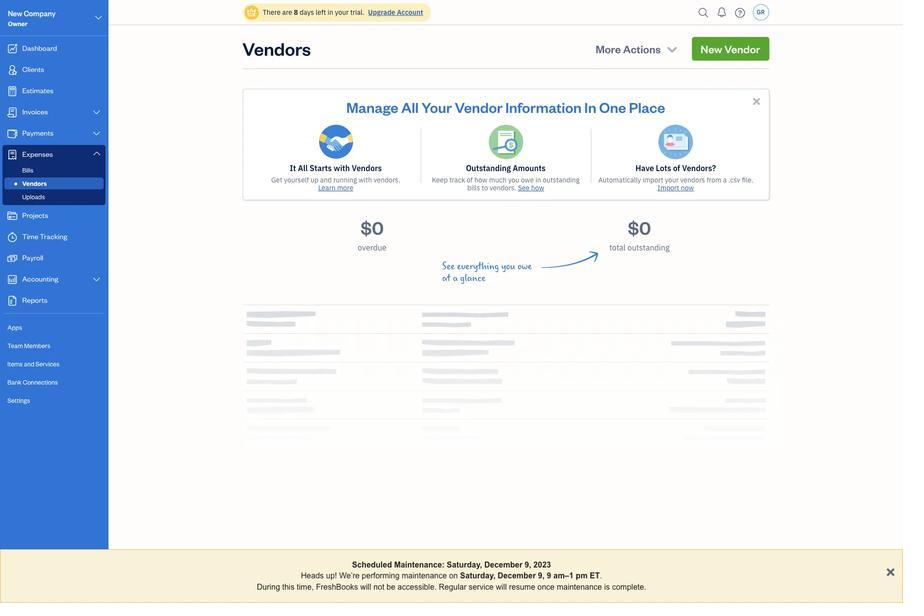 Task type: describe. For each thing, give the bounding box(es) containing it.
team members
[[7, 342, 50, 350]]

more actions
[[596, 42, 661, 56]]

we're
[[339, 572, 360, 580]]

0 vertical spatial december
[[484, 561, 523, 569]]

running
[[333, 176, 357, 184]]

manage
[[346, 98, 398, 116]]

vendors inside it all starts with vendors get yourself up and running with vendors. learn more
[[352, 163, 382, 173]]

1 vertical spatial december
[[498, 572, 536, 580]]

expenses link
[[2, 145, 106, 164]]

service
[[469, 583, 494, 591]]

left
[[316, 8, 326, 17]]

how inside keep track of how much you owe in outstanding bills to vendors.
[[474, 176, 488, 184]]

clients
[[22, 65, 44, 74]]

× button
[[886, 562, 895, 580]]

yourself
[[284, 176, 309, 184]]

estimates
[[22, 86, 53, 95]]

it all starts with vendors image
[[319, 125, 353, 159]]

uploads link
[[4, 191, 104, 203]]

0 vertical spatial 9,
[[525, 561, 531, 569]]

members
[[24, 342, 50, 350]]

much
[[489, 176, 507, 184]]

settings
[[7, 397, 30, 404]]

2023
[[534, 561, 551, 569]]

you inside keep track of how much you owe in outstanding bills to vendors.
[[508, 176, 519, 184]]

2 will from the left
[[496, 583, 507, 591]]

pm
[[576, 572, 588, 580]]

invoices link
[[2, 103, 106, 123]]

upgrade account link
[[366, 8, 423, 17]]

regular
[[439, 583, 466, 591]]

tracking
[[40, 232, 67, 241]]

there
[[263, 8, 281, 17]]

payment image
[[6, 129, 18, 139]]

vendors
[[680, 176, 705, 184]]

bills
[[22, 166, 33, 174]]

outstanding amounts
[[466, 163, 546, 173]]

new vendor
[[701, 42, 760, 56]]

0 horizontal spatial vendor
[[455, 98, 503, 116]]

clients link
[[2, 60, 106, 80]]

chevron large down image for payments
[[92, 130, 101, 138]]

chevron large down image for expenses
[[92, 149, 101, 157]]

crown image
[[246, 7, 257, 18]]

import
[[658, 183, 679, 192]]

accounting
[[22, 274, 58, 284]]

owe inside keep track of how much you owe in outstanding bills to vendors.
[[521, 176, 534, 184]]

and inside main element
[[24, 360, 34, 368]]

expenses
[[22, 149, 53, 159]]

from
[[707, 176, 721, 184]]

all for it
[[298, 163, 308, 173]]

uploads
[[22, 193, 45, 201]]

$0 overdue
[[358, 216, 387, 253]]

more
[[337, 183, 353, 192]]

new for new vendor
[[701, 42, 722, 56]]

team members link
[[2, 337, 106, 355]]

resume
[[509, 583, 535, 591]]

go to help image
[[732, 5, 748, 20]]

vendors inside main element
[[22, 180, 47, 187]]

scheduled
[[352, 561, 392, 569]]

0 vertical spatial maintenance
[[402, 572, 447, 580]]

$0 total outstanding
[[609, 216, 670, 253]]

up
[[311, 176, 319, 184]]

maintenance:
[[394, 561, 445, 569]]

have lots of vendors? automatically import your vendors from a .csv file. import now
[[598, 163, 753, 192]]

more
[[596, 42, 621, 56]]

learn
[[318, 183, 336, 192]]

upgrade
[[368, 8, 395, 17]]

chevrondown image
[[665, 42, 679, 56]]

accessible.
[[398, 583, 437, 591]]

file.
[[742, 176, 753, 184]]

heads
[[301, 572, 324, 580]]

new company owner
[[8, 9, 56, 28]]

a inside have lots of vendors? automatically import your vendors from a .csv file. import now
[[723, 176, 727, 184]]

track
[[449, 176, 465, 184]]

projects link
[[2, 206, 106, 226]]

bank connections
[[7, 378, 58, 386]]

time tracking link
[[2, 227, 106, 248]]

amounts
[[513, 163, 546, 173]]

manage all your vendor information in one place
[[346, 98, 665, 116]]

keep
[[432, 176, 448, 184]]

see for see everything you owe at a glance
[[442, 261, 455, 272]]

chevron large down image for invoices
[[92, 109, 101, 116]]

starts
[[310, 163, 332, 173]]

notifications image
[[714, 2, 730, 22]]

time
[[22, 232, 38, 241]]

account
[[397, 8, 423, 17]]

complete.
[[612, 583, 646, 591]]

see everything you owe at a glance
[[442, 261, 532, 284]]

invoice image
[[6, 108, 18, 117]]

vendors?
[[682, 163, 716, 173]]

payments
[[22, 128, 54, 138]]

now
[[681, 183, 694, 192]]

payroll
[[22, 253, 43, 262]]

$0 for $0 overdue
[[361, 216, 384, 239]]

in inside keep track of how much you owe in outstanding bills to vendors.
[[536, 176, 541, 184]]

1 will from the left
[[360, 583, 371, 591]]

owner
[[8, 20, 28, 28]]

total
[[609, 243, 626, 253]]

open in new window image
[[854, 549, 862, 561]]

freshbooks
[[316, 583, 358, 591]]



Task type: vqa. For each thing, say whether or not it's contained in the screenshot.


Task type: locate. For each thing, give the bounding box(es) containing it.
vendors up the running
[[352, 163, 382, 173]]

1 vertical spatial and
[[24, 360, 34, 368]]

chevron large down image for accounting
[[92, 276, 101, 284]]

there are 8 days left in your trial. upgrade account
[[263, 8, 423, 17]]

a
[[723, 176, 727, 184], [453, 273, 458, 284]]

vendors up uploads
[[22, 180, 47, 187]]

1 vertical spatial your
[[665, 176, 679, 184]]

0 vertical spatial of
[[673, 163, 680, 173]]

1 vertical spatial saturday,
[[460, 572, 496, 580]]

see down amounts
[[518, 183, 530, 192]]

automatically
[[598, 176, 641, 184]]

will left not
[[360, 583, 371, 591]]

client image
[[6, 65, 18, 75]]

have
[[636, 163, 654, 173]]

up!
[[326, 572, 337, 580]]

1 horizontal spatial how
[[531, 183, 544, 192]]

vendors. inside keep track of how much you owe in outstanding bills to vendors.
[[490, 183, 516, 192]]

maintenance down pm
[[557, 583, 602, 591]]

how down outstanding
[[474, 176, 488, 184]]

× dialog
[[0, 549, 903, 603]]

see how
[[518, 183, 544, 192]]

$0 inside $0 overdue
[[361, 216, 384, 239]]

chevron large down image inside invoices link
[[92, 109, 101, 116]]

vendor inside button
[[724, 42, 760, 56]]

to
[[482, 183, 488, 192]]

are
[[282, 8, 292, 17]]

bills link
[[4, 164, 104, 176]]

0 horizontal spatial new
[[8, 9, 22, 18]]

2 vertical spatial vendors
[[22, 180, 47, 187]]

et
[[590, 572, 600, 580]]

1 horizontal spatial all
[[401, 98, 419, 116]]

1 horizontal spatial see
[[518, 183, 530, 192]]

outstanding amounts image
[[489, 125, 523, 159]]

payroll link
[[2, 249, 106, 269]]

chevron large down image
[[94, 12, 103, 24], [92, 109, 101, 116], [92, 130, 101, 138], [92, 149, 101, 157], [92, 276, 101, 284]]

gr button
[[752, 4, 769, 21]]

items and services link
[[2, 356, 106, 373]]

1 horizontal spatial your
[[665, 176, 679, 184]]

new for new company owner
[[8, 9, 22, 18]]

1 vertical spatial outstanding
[[628, 243, 670, 253]]

days
[[300, 8, 314, 17]]

0 horizontal spatial with
[[334, 163, 350, 173]]

0 vertical spatial and
[[320, 176, 332, 184]]

how down amounts
[[531, 183, 544, 192]]

1 horizontal spatial new
[[701, 42, 722, 56]]

keep track of how much you owe in outstanding bills to vendors.
[[432, 176, 580, 192]]

0 vertical spatial in
[[328, 8, 333, 17]]

0 vertical spatial a
[[723, 176, 727, 184]]

in
[[328, 8, 333, 17], [536, 176, 541, 184]]

0 horizontal spatial vendors.
[[374, 176, 400, 184]]

0 vertical spatial vendors
[[242, 37, 311, 60]]

0 vertical spatial you
[[508, 176, 519, 184]]

vendors. for vendors
[[374, 176, 400, 184]]

see for see how
[[518, 183, 530, 192]]

of right lots
[[673, 163, 680, 173]]

1 horizontal spatial outstanding
[[628, 243, 670, 253]]

report image
[[6, 296, 18, 306]]

chart image
[[6, 275, 18, 285]]

×
[[886, 562, 895, 580]]

1 horizontal spatial 9,
[[538, 572, 545, 580]]

of inside have lots of vendors? automatically import your vendors from a .csv file. import now
[[673, 163, 680, 173]]

you inside see everything you owe at a glance
[[501, 261, 515, 272]]

1 horizontal spatial vendors
[[242, 37, 311, 60]]

bank
[[7, 378, 22, 386]]

dashboard image
[[6, 44, 18, 54]]

outstanding inside keep track of how much you owe in outstanding bills to vendors.
[[543, 176, 580, 184]]

is
[[604, 583, 610, 591]]

with right the running
[[359, 176, 372, 184]]

dashboard
[[22, 43, 57, 53]]

money image
[[6, 254, 18, 263]]

outstanding
[[466, 163, 511, 173]]

services
[[36, 360, 59, 368]]

1 vertical spatial maintenance
[[557, 583, 602, 591]]

projects
[[22, 211, 48, 220]]

outstanding down amounts
[[543, 176, 580, 184]]

1 horizontal spatial maintenance
[[557, 583, 602, 591]]

1 vertical spatial vendors
[[352, 163, 382, 173]]

0 vertical spatial your
[[335, 8, 349, 17]]

1 vertical spatial all
[[298, 163, 308, 173]]

see up at
[[442, 261, 455, 272]]

0 vertical spatial vendor
[[724, 42, 760, 56]]

1 horizontal spatial vendors.
[[490, 183, 516, 192]]

it all starts with vendors get yourself up and running with vendors. learn more
[[271, 163, 400, 192]]

reports link
[[2, 291, 106, 311]]

0 vertical spatial all
[[401, 98, 419, 116]]

main element
[[0, 0, 133, 603]]

trial.
[[350, 8, 365, 17]]

of for lots
[[673, 163, 680, 173]]

vendors
[[242, 37, 311, 60], [352, 163, 382, 173], [22, 180, 47, 187]]

reports
[[22, 295, 47, 305]]

owe inside see everything you owe at a glance
[[518, 261, 532, 272]]

gr
[[757, 8, 765, 16]]

once
[[538, 583, 555, 591]]

.
[[600, 572, 602, 580]]

chevron large down image inside "accounting" 'link'
[[92, 276, 101, 284]]

0 horizontal spatial will
[[360, 583, 371, 591]]

0 vertical spatial with
[[334, 163, 350, 173]]

of
[[673, 163, 680, 173], [467, 176, 473, 184]]

all left 'your'
[[401, 98, 419, 116]]

and right up
[[320, 176, 332, 184]]

with up the running
[[334, 163, 350, 173]]

1 vertical spatial in
[[536, 176, 541, 184]]

company
[[24, 9, 56, 18]]

project image
[[6, 211, 18, 221]]

search image
[[696, 5, 712, 20]]

items and services
[[7, 360, 59, 368]]

vendors. right the running
[[374, 176, 400, 184]]

8
[[294, 8, 298, 17]]

your
[[422, 98, 452, 116]]

actions
[[623, 42, 661, 56]]

owe right everything
[[518, 261, 532, 272]]

1 $0 from the left
[[361, 216, 384, 239]]

vendors. inside it all starts with vendors get yourself up and running with vendors. learn more
[[374, 176, 400, 184]]

apps
[[7, 324, 22, 331]]

items
[[7, 360, 23, 368]]

all
[[401, 98, 419, 116], [298, 163, 308, 173]]

expense image
[[6, 150, 18, 160]]

1 vertical spatial vendor
[[455, 98, 503, 116]]

vendor right 'your'
[[455, 98, 503, 116]]

new up owner
[[8, 9, 22, 18]]

vendors down there
[[242, 37, 311, 60]]

2 horizontal spatial vendors
[[352, 163, 382, 173]]

your left trial.
[[335, 8, 349, 17]]

$0 for $0 total outstanding
[[628, 216, 651, 239]]

outstanding right total
[[628, 243, 670, 253]]

bank connections link
[[2, 374, 106, 391]]

0 horizontal spatial of
[[467, 176, 473, 184]]

place
[[629, 98, 665, 116]]

9
[[547, 572, 551, 580]]

0 horizontal spatial in
[[328, 8, 333, 17]]

saturday,
[[447, 561, 482, 569], [460, 572, 496, 580]]

have lots of vendors? image
[[659, 125, 693, 159]]

import
[[643, 176, 663, 184]]

you right everything
[[501, 261, 515, 272]]

you down outstanding amounts
[[508, 176, 519, 184]]

time,
[[297, 583, 314, 591]]

and inside it all starts with vendors get yourself up and running with vendors. learn more
[[320, 176, 332, 184]]

1 horizontal spatial $0
[[628, 216, 651, 239]]

0 horizontal spatial $0
[[361, 216, 384, 239]]

0 vertical spatial outstanding
[[543, 176, 580, 184]]

connections
[[23, 378, 58, 386]]

0 horizontal spatial and
[[24, 360, 34, 368]]

more actions button
[[587, 37, 688, 61]]

maintenance
[[402, 572, 447, 580], [557, 583, 602, 591]]

payments link
[[2, 124, 106, 144]]

9, left 9
[[538, 572, 545, 580]]

your for days
[[335, 8, 349, 17]]

1 horizontal spatial will
[[496, 583, 507, 591]]

0 horizontal spatial your
[[335, 8, 349, 17]]

maintenance down maintenance:
[[402, 572, 447, 580]]

of inside keep track of how much you owe in outstanding bills to vendors.
[[467, 176, 473, 184]]

9, left 2023
[[525, 561, 531, 569]]

of for track
[[467, 176, 473, 184]]

timer image
[[6, 232, 18, 242]]

close image
[[751, 96, 762, 107]]

and right the items
[[24, 360, 34, 368]]

1 vertical spatial with
[[359, 176, 372, 184]]

owe down amounts
[[521, 176, 534, 184]]

1 horizontal spatial and
[[320, 176, 332, 184]]

one
[[599, 98, 626, 116]]

vendors.
[[374, 176, 400, 184], [490, 183, 516, 192]]

1 vertical spatial you
[[501, 261, 515, 272]]

1 vertical spatial a
[[453, 273, 458, 284]]

apps link
[[2, 319, 106, 336]]

estimate image
[[6, 86, 18, 96]]

all for manage
[[401, 98, 419, 116]]

0 vertical spatial owe
[[521, 176, 534, 184]]

1 horizontal spatial with
[[359, 176, 372, 184]]

of right track
[[467, 176, 473, 184]]

1 vertical spatial of
[[467, 176, 473, 184]]

information
[[505, 98, 582, 116]]

be
[[387, 583, 395, 591]]

vendors. right to
[[490, 183, 516, 192]]

1 horizontal spatial in
[[536, 176, 541, 184]]

your inside have lots of vendors? automatically import your vendors from a .csv file. import now
[[665, 176, 679, 184]]

1 horizontal spatial a
[[723, 176, 727, 184]]

chevron large down image inside payments 'link'
[[92, 130, 101, 138]]

see inside see everything you owe at a glance
[[442, 261, 455, 272]]

new
[[8, 9, 22, 18], [701, 42, 722, 56]]

0 horizontal spatial outstanding
[[543, 176, 580, 184]]

a inside see everything you owe at a glance
[[453, 273, 458, 284]]

am–1
[[553, 572, 574, 580]]

new inside new company owner
[[8, 9, 22, 18]]

vendors. for much
[[490, 183, 516, 192]]

all inside it all starts with vendors get yourself up and running with vendors. learn more
[[298, 163, 308, 173]]

new down search icon
[[701, 42, 722, 56]]

your for vendors?
[[665, 176, 679, 184]]

saturday, up 'service'
[[460, 572, 496, 580]]

will
[[360, 583, 371, 591], [496, 583, 507, 591]]

1 horizontal spatial of
[[673, 163, 680, 173]]

2 $0 from the left
[[628, 216, 651, 239]]

expand timer details image
[[744, 549, 753, 561]]

team
[[7, 342, 23, 350]]

0 horizontal spatial how
[[474, 176, 488, 184]]

1 horizontal spatial vendor
[[724, 42, 760, 56]]

this
[[282, 583, 295, 591]]

in right left
[[328, 8, 333, 17]]

a right at
[[453, 273, 458, 284]]

vendor down go to help icon
[[724, 42, 760, 56]]

0 horizontal spatial all
[[298, 163, 308, 173]]

0 vertical spatial saturday,
[[447, 561, 482, 569]]

1 vertical spatial owe
[[518, 261, 532, 272]]

0 horizontal spatial a
[[453, 273, 458, 284]]

$0 inside $0 total outstanding
[[628, 216, 651, 239]]

outstanding inside $0 total outstanding
[[628, 243, 670, 253]]

0 vertical spatial new
[[8, 9, 22, 18]]

see
[[518, 183, 530, 192], [442, 261, 455, 272]]

0 horizontal spatial vendors
[[22, 180, 47, 187]]

dashboard link
[[2, 39, 106, 59]]

1 vertical spatial 9,
[[538, 572, 545, 580]]

1 vertical spatial see
[[442, 261, 455, 272]]

scheduled maintenance: saturday, december 9, 2023 heads up! we're performing maintenance on saturday, december 9, 9 am–1 pm et . during this time, freshbooks will not be accessible. regular service will resume once maintenance is complete.
[[257, 561, 646, 591]]

0 horizontal spatial maintenance
[[402, 572, 447, 580]]

at
[[442, 273, 451, 284]]

during
[[257, 583, 280, 591]]

your
[[335, 8, 349, 17], [665, 176, 679, 184]]

all right it
[[298, 163, 308, 173]]

performing
[[362, 572, 400, 580]]

1 vertical spatial new
[[701, 42, 722, 56]]

and
[[320, 176, 332, 184], [24, 360, 34, 368]]

glance
[[460, 273, 486, 284]]

time tracking
[[22, 232, 67, 241]]

saturday, up on
[[447, 561, 482, 569]]

everything
[[457, 261, 499, 272]]

chevron large down image inside expenses link
[[92, 149, 101, 157]]

new inside button
[[701, 42, 722, 56]]

your down lots
[[665, 176, 679, 184]]

lots
[[656, 163, 671, 173]]

will right 'service'
[[496, 583, 507, 591]]

a left .csv
[[723, 176, 727, 184]]

0 horizontal spatial 9,
[[525, 561, 531, 569]]

in down amounts
[[536, 176, 541, 184]]

0 vertical spatial see
[[518, 183, 530, 192]]

bills
[[467, 183, 480, 192]]

0 horizontal spatial see
[[442, 261, 455, 272]]



